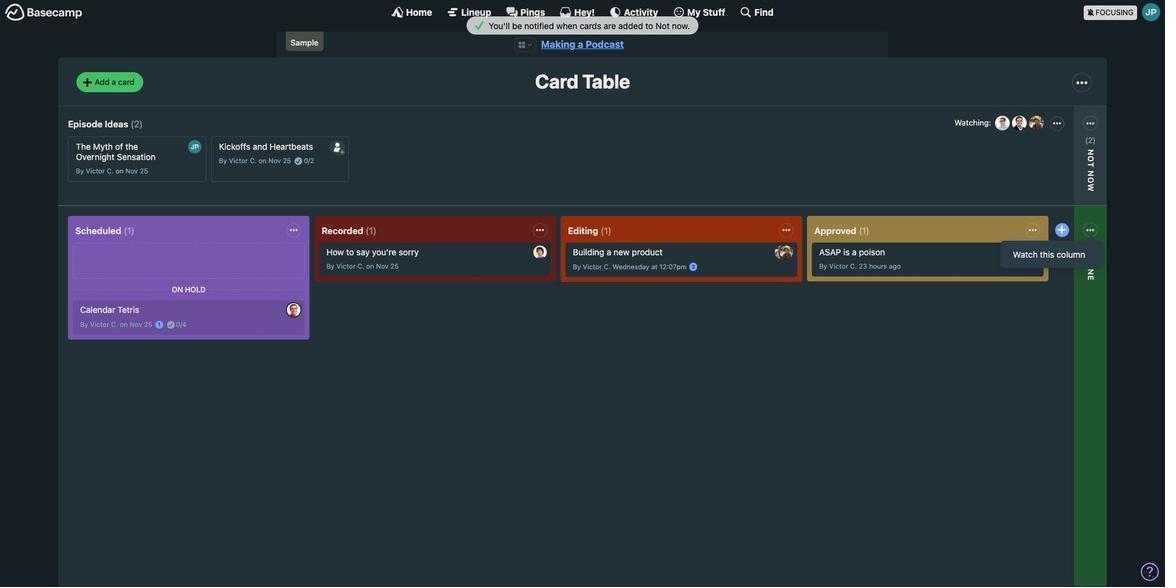 Task type: locate. For each thing, give the bounding box(es) containing it.
(1) up 'say'
[[366, 225, 377, 236]]

asap
[[820, 247, 841, 258]]

nov down sensation
[[125, 167, 138, 175]]

home link
[[392, 6, 432, 18]]

home
[[406, 6, 432, 17]]

c. down overnight
[[107, 167, 114, 175]]

not
[[656, 20, 670, 31]]

(1) right scheduled
[[124, 225, 135, 236]]

on inside the myth of the overnight sensation by victor c. on nov 25
[[116, 167, 124, 175]]

(1) for scheduled (1)
[[124, 225, 135, 236]]

lineup link
[[447, 6, 491, 18]]

by down 'how'
[[327, 263, 335, 270]]

victor inside asap is a poison by victor c. 23 hours ago
[[830, 263, 849, 270]]

by down the asap
[[820, 263, 828, 270]]

25
[[283, 157, 291, 165], [140, 167, 148, 175], [391, 263, 399, 270], [144, 321, 152, 328]]

1 o from the top
[[1087, 156, 1096, 162]]

a inside building a new product by victor c. wednesday at 12:07pm 2
[[607, 247, 612, 258]]

3 o from the top
[[1087, 262, 1096, 269]]

to left not at the right of page
[[646, 20, 654, 31]]

how to say you're sorry by victor c. on nov 25
[[327, 247, 419, 270]]

making a podcast link
[[541, 39, 624, 50]]

o for d o n e
[[1087, 262, 1096, 269]]

a down you'll be notified when cards are added to not now. alert
[[578, 39, 584, 50]]

2 n from the top
[[1087, 269, 1096, 276]]

1 n from the top
[[1087, 171, 1096, 177]]

0 horizontal spatial to
[[346, 247, 354, 258]]

(1)
[[124, 225, 135, 236], [366, 225, 377, 236], [601, 225, 612, 236], [859, 225, 870, 236]]

2 vertical spatial o
[[1087, 262, 1096, 269]]

o
[[1087, 156, 1096, 162], [1087, 177, 1096, 184], [1087, 262, 1096, 269]]

on down 'say'
[[366, 263, 374, 270]]

n down t
[[1087, 171, 1096, 177]]

3 (1) from the left
[[601, 225, 612, 236]]

n
[[1087, 171, 1096, 177], [1087, 269, 1096, 276]]

1 vertical spatial n
[[1087, 269, 1096, 276]]

sample element
[[286, 32, 323, 51]]

victor down is
[[830, 263, 849, 270]]

jared davis image
[[534, 246, 547, 259]]

c. down building
[[604, 263, 611, 271]]

on nov 25 element down sensation
[[116, 167, 148, 175]]

victor inside the myth of the overnight sensation by victor c. on nov 25
[[86, 167, 105, 175]]

25 down sensation
[[140, 167, 148, 175]]

by inside building a new product by victor c. wednesday at 12:07pm 2
[[573, 263, 581, 271]]

victor
[[229, 157, 248, 165], [86, 167, 105, 175], [337, 263, 356, 270], [830, 263, 849, 270], [583, 263, 602, 271], [90, 321, 109, 328]]

add a card
[[95, 77, 134, 87]]

my stuff button
[[673, 6, 726, 18]]

breadcrumb element
[[277, 32, 889, 58]]

by
[[219, 157, 227, 165], [76, 167, 84, 175], [327, 263, 335, 270], [820, 263, 828, 270], [573, 263, 581, 271], [80, 321, 88, 328]]

pings button
[[506, 6, 545, 18]]

nov
[[269, 157, 281, 165], [125, 167, 138, 175], [376, 263, 389, 270], [130, 321, 142, 328]]

c. inside building a new product by victor c. wednesday at 12:07pm 2
[[604, 263, 611, 271]]

stuff
[[703, 6, 726, 17]]

1 horizontal spatial to
[[646, 20, 654, 31]]

add
[[95, 77, 110, 87]]

annie bryan image
[[1027, 246, 1040, 259]]

2 (1) from the left
[[366, 225, 377, 236]]

making
[[541, 39, 576, 50]]

pings
[[521, 6, 545, 17]]

a left new
[[607, 247, 612, 258]]

hey!
[[575, 6, 595, 17]]

approved link
[[815, 225, 857, 236]]

episode ideas (2)
[[68, 118, 143, 129]]

on down tetris
[[120, 321, 128, 328]]

25 inside the myth of the overnight sensation by victor c. on nov 25
[[140, 167, 148, 175]]

calendar
[[80, 305, 115, 315]]

1 (1) from the left
[[124, 225, 135, 236]]

on nov 25 element
[[259, 157, 291, 165], [116, 167, 148, 175], [366, 263, 399, 270], [120, 321, 152, 328]]

of
[[115, 142, 123, 152]]

0 vertical spatial (2)
[[131, 118, 143, 129]]

how
[[327, 247, 344, 258]]

editing
[[568, 225, 598, 236]]

on down 'and'
[[259, 157, 267, 165]]

victor down overnight
[[86, 167, 105, 175]]

card
[[118, 77, 134, 87]]

o up e
[[1087, 262, 1096, 269]]

by victor c. on nov 25 1
[[80, 321, 160, 328]]

a inside asap is a poison by victor c. 23 hours ago
[[852, 247, 857, 258]]

by down overnight
[[76, 167, 84, 175]]

by inside asap is a poison by victor c. 23 hours ago
[[820, 263, 828, 270]]

a right is
[[852, 247, 857, 258]]

0 vertical spatial o
[[1087, 156, 1096, 162]]

sensation
[[117, 152, 156, 162]]

on inside how to say you're sorry by victor c. on nov 25
[[366, 263, 374, 270]]

approved
[[815, 225, 857, 236]]

0 vertical spatial n
[[1087, 171, 1096, 177]]

the
[[76, 142, 91, 152]]

c.
[[250, 157, 257, 165], [107, 167, 114, 175], [358, 263, 364, 270], [851, 263, 857, 270], [604, 263, 611, 271], [111, 321, 118, 328]]

(2) right ideas
[[131, 118, 143, 129]]

e
[[1087, 276, 1096, 281]]

victor down kickoffs
[[229, 157, 248, 165]]

hold
[[185, 285, 206, 294]]

editing (1)
[[568, 225, 612, 236]]

on nov 25 element down 'you're'
[[366, 263, 399, 270]]

(1) right editing "link"
[[601, 225, 612, 236]]

the
[[125, 142, 138, 152]]

(1) up poison
[[859, 225, 870, 236]]

editing link
[[568, 225, 598, 236]]

n
[[1087, 149, 1096, 156]]

o down t
[[1087, 177, 1096, 184]]

new
[[614, 247, 630, 258]]

(2)
[[131, 118, 143, 129], [1086, 135, 1096, 145]]

be
[[512, 20, 522, 31]]

0 vertical spatial to
[[646, 20, 654, 31]]

by inside the myth of the overnight sensation by victor c. on nov 25
[[76, 167, 84, 175]]

victor down building
[[583, 263, 602, 271]]

a right add
[[112, 77, 116, 87]]

to
[[646, 20, 654, 31], [346, 247, 354, 258]]

jennifer young image
[[775, 246, 789, 259]]

1 vertical spatial (2)
[[1086, 135, 1096, 145]]

(2) up n
[[1086, 135, 1096, 145]]

episode ideas link
[[68, 118, 128, 129]]

episode
[[68, 118, 103, 129]]

james peterson image
[[188, 140, 201, 154]]

c. left 23
[[851, 263, 857, 270]]

wednesday at 12:07pm element
[[613, 263, 687, 271]]

watching:
[[955, 118, 992, 128]]

steve marsh image
[[287, 304, 301, 317]]

a inside 'link'
[[112, 77, 116, 87]]

on down sensation
[[116, 167, 124, 175]]

n down d on the right of the page
[[1087, 269, 1096, 276]]

(1) for approved (1)
[[859, 225, 870, 236]]

d o n e
[[1087, 256, 1096, 281]]

nicole katz image
[[1028, 115, 1045, 132]]

nov down tetris
[[130, 321, 142, 328]]

find button
[[740, 6, 774, 18]]

card table
[[535, 70, 630, 93]]

victor down 'how'
[[337, 263, 356, 270]]

None submit
[[330, 140, 345, 155], [1010, 155, 1095, 170], [1010, 247, 1095, 262], [330, 140, 345, 155], [1010, 155, 1095, 170], [1010, 247, 1095, 262]]

by down building
[[573, 263, 581, 271]]

1 vertical spatial o
[[1087, 177, 1096, 184]]

a for add
[[112, 77, 116, 87]]

4 (1) from the left
[[859, 225, 870, 236]]

1 horizontal spatial (2)
[[1086, 135, 1096, 145]]

n o t n o w
[[1087, 149, 1096, 192]]

o up w
[[1087, 156, 1096, 162]]

nov down 'you're'
[[376, 263, 389, 270]]

to left 'say'
[[346, 247, 354, 258]]

josh fiske image
[[1011, 115, 1028, 132]]

on
[[259, 157, 267, 165], [116, 167, 124, 175], [366, 263, 374, 270], [120, 321, 128, 328]]

(1) for editing (1)
[[601, 225, 612, 236]]

1 vertical spatial to
[[346, 247, 354, 258]]

o for n o t n o w
[[1087, 156, 1096, 162]]

recorded
[[322, 225, 363, 236]]

25 down 'you're'
[[391, 263, 399, 270]]

my stuff
[[688, 6, 726, 17]]

building
[[573, 247, 605, 258]]

c. down 'say'
[[358, 263, 364, 270]]

card
[[535, 70, 579, 93]]



Task type: vqa. For each thing, say whether or not it's contained in the screenshot.
SETTINGS
no



Task type: describe. For each thing, give the bounding box(es) containing it.
scheduled link
[[75, 225, 121, 236]]

you'll be notified when cards are added to not now.
[[487, 20, 690, 31]]

victor cooper image
[[994, 115, 1011, 132]]

switch accounts image
[[5, 3, 83, 22]]

say
[[357, 247, 370, 258]]

recorded (1)
[[322, 225, 377, 236]]

the myth of the overnight sensation by victor c. on nov 25
[[76, 142, 156, 175]]

nov inside how to say you're sorry by victor c. on nov 25
[[376, 263, 389, 270]]

victor down calendar
[[90, 321, 109, 328]]

23
[[859, 263, 868, 270]]

nicole katz image
[[780, 246, 793, 259]]

kickoffs
[[219, 142, 251, 152]]

hours
[[870, 263, 887, 270]]

by down calendar
[[80, 321, 88, 328]]

c. inside asap is a poison by victor c. 23 hours ago
[[851, 263, 857, 270]]

focusing
[[1096, 8, 1134, 17]]

1
[[158, 322, 160, 328]]

by down kickoffs
[[219, 157, 227, 165]]

product
[[632, 247, 663, 258]]

victor inside how to say you're sorry by victor c. on nov 25
[[337, 263, 356, 270]]

c. down calendar tetris
[[111, 321, 118, 328]]

on
[[172, 285, 183, 294]]

at
[[652, 263, 658, 271]]

you're
[[372, 247, 397, 258]]

0/4
[[176, 321, 187, 328]]

is
[[844, 247, 850, 258]]

t
[[1087, 162, 1096, 168]]

wednesday
[[613, 263, 650, 271]]

ideas
[[105, 118, 128, 129]]

notified
[[525, 20, 554, 31]]

table
[[583, 70, 630, 93]]

by victor c. on nov 25
[[219, 157, 291, 165]]

asap is a poison by victor c. 23 hours ago
[[820, 247, 901, 270]]

activity link
[[610, 6, 658, 18]]

my
[[688, 6, 701, 17]]

c. inside the myth of the overnight sensation by victor c. on nov 25
[[107, 167, 114, 175]]

nov down kickoffs and heartbeats
[[269, 157, 281, 165]]

calendar tetris
[[80, 305, 139, 315]]

heartbeats
[[270, 142, 313, 152]]

scheduled (1)
[[75, 225, 135, 236]]

kickoffs and heartbeats
[[219, 142, 313, 152]]

scheduled
[[75, 225, 121, 236]]

d
[[1087, 256, 1096, 262]]

cards
[[580, 20, 602, 31]]

0 horizontal spatial (2)
[[131, 118, 143, 129]]

0/2
[[304, 157, 314, 165]]

c. down 'and'
[[250, 157, 257, 165]]

are
[[604, 20, 616, 31]]

you'll be notified when cards are added to not now. alert
[[0, 16, 1166, 35]]

w
[[1087, 184, 1096, 192]]

nov inside the myth of the overnight sensation by victor c. on nov 25
[[125, 167, 138, 175]]

you'll
[[489, 20, 510, 31]]

myth
[[93, 142, 113, 152]]

on nov 25 element down tetris
[[120, 321, 152, 328]]

hey! button
[[560, 6, 595, 18]]

on hold
[[172, 285, 206, 294]]

tetris
[[118, 305, 139, 315]]

james peterson image
[[1143, 3, 1161, 21]]

victor inside building a new product by victor c. wednesday at 12:07pm 2
[[583, 263, 602, 271]]

recorded link
[[322, 225, 363, 236]]

poison
[[859, 247, 886, 258]]

making a podcast
[[541, 39, 624, 50]]

now.
[[672, 20, 690, 31]]

c. inside how to say you're sorry by victor c. on nov 25
[[358, 263, 364, 270]]

12:07pm
[[660, 263, 687, 271]]

sample
[[291, 38, 319, 47]]

activity
[[624, 6, 658, 17]]

overnight
[[76, 152, 115, 162]]

a for making
[[578, 39, 584, 50]]

2
[[692, 264, 695, 270]]

23 hours ago element
[[859, 263, 901, 270]]

main element
[[0, 0, 1166, 24]]

find
[[755, 6, 774, 17]]

2 o from the top
[[1087, 177, 1096, 184]]

25 down heartbeats
[[283, 157, 291, 165]]

25 inside how to say you're sorry by victor c. on nov 25
[[391, 263, 399, 270]]

sorry
[[399, 247, 419, 258]]

focusing button
[[1084, 0, 1166, 24]]

a for building
[[607, 247, 612, 258]]

on nov 25 element down kickoffs and heartbeats
[[259, 157, 291, 165]]

(1) for recorded (1)
[[366, 225, 377, 236]]

to inside how to say you're sorry by victor c. on nov 25
[[346, 247, 354, 258]]

to inside alert
[[646, 20, 654, 31]]

when
[[557, 20, 578, 31]]

podcast
[[586, 39, 624, 50]]

by inside how to say you're sorry by victor c. on nov 25
[[327, 263, 335, 270]]

(5)
[[1086, 242, 1096, 252]]

approved (1)
[[815, 225, 870, 236]]

ago
[[889, 263, 901, 270]]

25 left 1
[[144, 321, 152, 328]]

building a new product by victor c. wednesday at 12:07pm 2
[[573, 247, 695, 271]]

add a card link
[[76, 72, 143, 92]]



